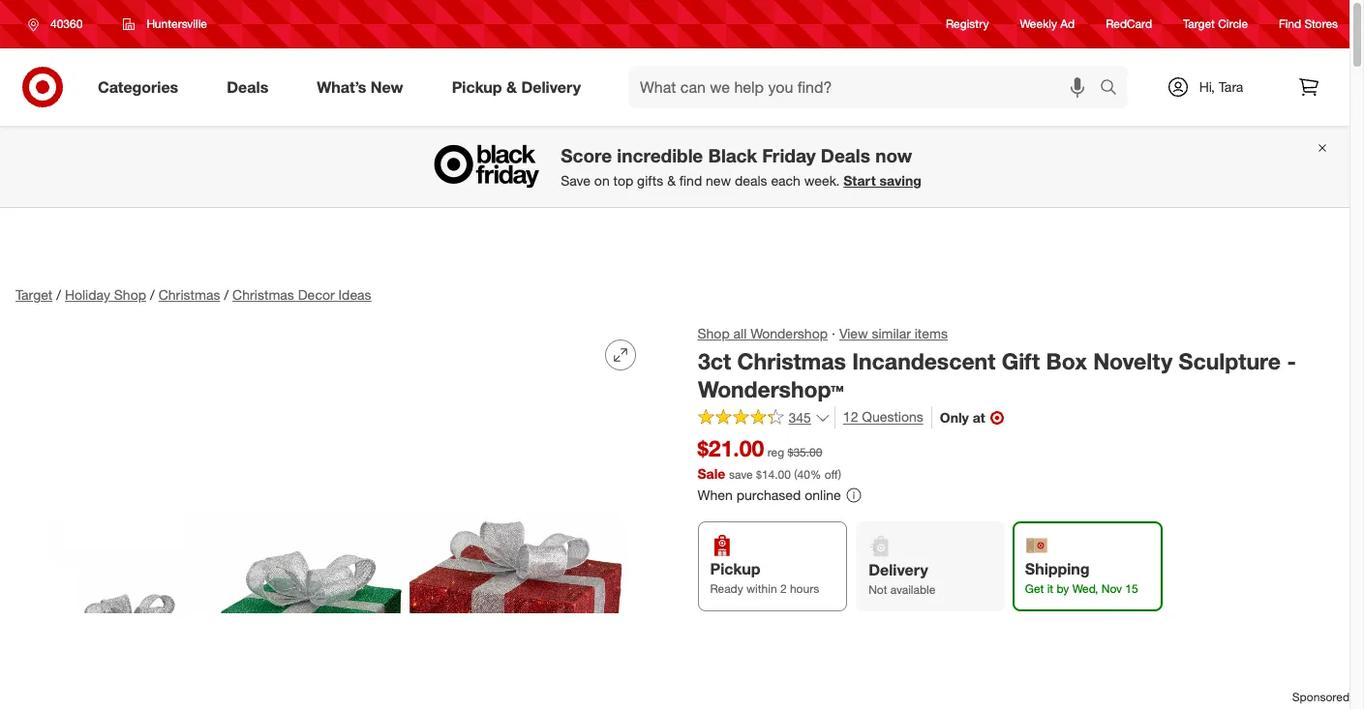 Task type: vqa. For each thing, say whether or not it's contained in the screenshot.
oral care deals
no



Task type: describe. For each thing, give the bounding box(es) containing it.
new
[[706, 173, 731, 189]]

view similar items
[[840, 325, 949, 342]]

what's new link
[[300, 66, 428, 108]]

hours
[[791, 582, 820, 597]]

weekly ad link
[[1020, 16, 1075, 33]]

gifts
[[637, 173, 664, 189]]

christmas decor ideas link
[[233, 287, 372, 303]]

search
[[1092, 79, 1138, 98]]

3 / from the left
[[224, 287, 229, 303]]

hi,
[[1200, 78, 1215, 95]]

3ct
[[698, 348, 731, 375]]

view
[[840, 325, 869, 342]]

14.00
[[763, 468, 792, 482]]

find stores link
[[1280, 16, 1339, 33]]

holiday
[[65, 287, 110, 303]]

at
[[974, 410, 986, 426]]

huntersville button
[[111, 7, 220, 42]]

$
[[757, 468, 763, 482]]

deals inside score incredible black friday deals now save on top gifts & find new deals each week. start saving
[[821, 145, 871, 167]]

pickup for ready
[[711, 560, 761, 579]]

& inside score incredible black friday deals now save on top gifts & find new deals each week. start saving
[[667, 173, 676, 189]]

$21.00 reg $35.00 sale save $ 14.00 ( 40 % off )
[[698, 435, 842, 482]]

0 horizontal spatial shop
[[114, 287, 146, 303]]

delivery not available
[[869, 561, 936, 598]]

only
[[941, 410, 970, 426]]

weekly
[[1020, 17, 1058, 31]]

target circle link
[[1184, 16, 1249, 33]]

incandescent
[[853, 348, 996, 375]]

online
[[806, 487, 842, 504]]

black
[[709, 145, 758, 167]]

2
[[781, 582, 788, 597]]

weekly ad
[[1020, 17, 1075, 31]]

ideas
[[339, 287, 372, 303]]

$35.00
[[788, 446, 823, 460]]

new
[[371, 77, 404, 96]]

all
[[734, 325, 748, 342]]

wed,
[[1073, 582, 1099, 597]]

gift
[[1002, 348, 1040, 375]]

delivery inside pickup & delivery link
[[521, 77, 581, 96]]

circle
[[1219, 17, 1249, 31]]

within
[[747, 582, 778, 597]]

holiday shop link
[[65, 287, 146, 303]]

registry
[[946, 17, 989, 31]]

target for target / holiday shop / christmas / christmas decor ideas
[[15, 287, 53, 303]]

shipping get it by wed, nov 15
[[1026, 560, 1139, 597]]

on
[[595, 173, 610, 189]]

huntersville
[[147, 16, 207, 31]]

registry link
[[946, 16, 989, 33]]

wondershop
[[751, 325, 829, 342]]

delivery inside delivery not available
[[869, 561, 929, 580]]

ready
[[711, 582, 744, 597]]

%
[[811, 468, 822, 482]]

find
[[680, 173, 702, 189]]

christmas inside 3ct christmas incandescent gift box novelty sculpture - wondershop™
[[738, 348, 846, 375]]

view similar items button
[[840, 324, 949, 344]]

2 / from the left
[[150, 287, 155, 303]]

now
[[876, 145, 913, 167]]

0 horizontal spatial christmas
[[159, 287, 220, 303]]

hi, tara
[[1200, 78, 1244, 95]]

pickup ready within 2 hours
[[711, 560, 820, 597]]

find stores
[[1280, 17, 1339, 31]]

save
[[730, 468, 754, 482]]

off
[[825, 468, 839, 482]]

-
[[1288, 348, 1297, 375]]

purchased
[[737, 487, 802, 504]]

not
[[869, 583, 888, 598]]

345 link
[[698, 407, 831, 431]]



Task type: locate. For each thing, give the bounding box(es) containing it.
0 horizontal spatial target
[[15, 287, 53, 303]]

christmas
[[159, 287, 220, 303], [233, 287, 294, 303], [738, 348, 846, 375]]

pickup for &
[[452, 77, 502, 96]]

1 vertical spatial &
[[667, 173, 676, 189]]

shop left all
[[698, 325, 730, 342]]

christmas link
[[159, 287, 220, 303]]

pickup & delivery link
[[436, 66, 605, 108]]

when
[[698, 487, 734, 504]]

it
[[1048, 582, 1054, 597]]

1 horizontal spatial &
[[667, 173, 676, 189]]

40360
[[50, 16, 83, 31]]

pickup right new
[[452, 77, 502, 96]]

target left circle
[[1184, 17, 1215, 31]]

1 horizontal spatial shop
[[698, 325, 730, 342]]

get
[[1026, 582, 1045, 597]]

pickup & delivery
[[452, 77, 581, 96]]

12 questions
[[844, 409, 924, 426]]

box
[[1047, 348, 1088, 375]]

redcard link
[[1106, 16, 1153, 33]]

0 vertical spatial delivery
[[521, 77, 581, 96]]

categories link
[[81, 66, 203, 108]]

deals
[[735, 173, 768, 189]]

1 vertical spatial delivery
[[869, 561, 929, 580]]

shop all wondershop
[[698, 325, 829, 342]]

1 horizontal spatial christmas
[[233, 287, 294, 303]]

christmas down wondershop
[[738, 348, 846, 375]]

questions
[[863, 409, 924, 426]]

start
[[844, 173, 876, 189]]

friday
[[763, 145, 816, 167]]

target / holiday shop / christmas / christmas decor ideas
[[15, 287, 372, 303]]

1 horizontal spatial delivery
[[869, 561, 929, 580]]

pickup inside pickup ready within 2 hours
[[711, 560, 761, 579]]

target link
[[15, 287, 53, 303]]

categories
[[98, 77, 178, 96]]

0 vertical spatial target
[[1184, 17, 1215, 31]]

/
[[56, 287, 61, 303], [150, 287, 155, 303], [224, 287, 229, 303]]

pickup up ready
[[711, 560, 761, 579]]

wondershop™
[[698, 376, 844, 403]]

search button
[[1092, 66, 1138, 112]]

deals left what's
[[227, 77, 269, 96]]

reg
[[768, 446, 785, 460]]

1 vertical spatial deals
[[821, 145, 871, 167]]

target circle
[[1184, 17, 1249, 31]]

1 / from the left
[[56, 287, 61, 303]]

score incredible black friday deals now save on top gifts & find new deals each week. start saving
[[561, 145, 922, 189]]

find
[[1280, 17, 1302, 31]]

christmas left "decor"
[[233, 287, 294, 303]]

deals up the start
[[821, 145, 871, 167]]

what's
[[317, 77, 367, 96]]

shop
[[114, 287, 146, 303], [698, 325, 730, 342]]

(
[[795, 468, 798, 482]]

delivery up score
[[521, 77, 581, 96]]

sale
[[698, 466, 726, 482]]

1 horizontal spatial pickup
[[711, 560, 761, 579]]

2 horizontal spatial /
[[224, 287, 229, 303]]

when purchased online
[[698, 487, 842, 504]]

score
[[561, 145, 612, 167]]

similar
[[873, 325, 912, 342]]

sculpture
[[1179, 348, 1281, 375]]

novelty
[[1094, 348, 1173, 375]]

nov
[[1102, 582, 1123, 597]]

by
[[1058, 582, 1070, 597]]

12
[[844, 409, 859, 426]]

sponsored
[[1293, 690, 1350, 705]]

0 horizontal spatial /
[[56, 287, 61, 303]]

deals
[[227, 77, 269, 96], [821, 145, 871, 167]]

15
[[1126, 582, 1139, 597]]

deals link
[[210, 66, 293, 108]]

target left holiday
[[15, 287, 53, 303]]

target for target circle
[[1184, 17, 1215, 31]]

0 vertical spatial shop
[[114, 287, 146, 303]]

saving
[[880, 173, 922, 189]]

what's new
[[317, 77, 404, 96]]

ad
[[1061, 17, 1075, 31]]

each
[[771, 173, 801, 189]]

0 horizontal spatial delivery
[[521, 77, 581, 96]]

decor
[[298, 287, 335, 303]]

christmas right holiday shop 'link'
[[159, 287, 220, 303]]

1 horizontal spatial /
[[150, 287, 155, 303]]

1 vertical spatial target
[[15, 287, 53, 303]]

/ right the christmas link
[[224, 287, 229, 303]]

345
[[789, 410, 812, 426]]

3ct christmas incandescent gift box novelty sculpture - wondershop&#8482;, 1 of 2 image
[[15, 324, 652, 710]]

tara
[[1219, 78, 1244, 95]]

shop right holiday
[[114, 287, 146, 303]]

0 horizontal spatial deals
[[227, 77, 269, 96]]

available
[[891, 583, 936, 598]]

0 horizontal spatial &
[[507, 77, 517, 96]]

What can we help you find? suggestions appear below search field
[[629, 66, 1105, 108]]

1 horizontal spatial target
[[1184, 17, 1215, 31]]

incredible
[[617, 145, 703, 167]]

0 vertical spatial pickup
[[452, 77, 502, 96]]

/ left the christmas link
[[150, 287, 155, 303]]

3ct christmas incandescent gift box novelty sculpture - wondershop™
[[698, 348, 1297, 403]]

0 vertical spatial &
[[507, 77, 517, 96]]

1 vertical spatial pickup
[[711, 560, 761, 579]]

/ right target link
[[56, 287, 61, 303]]

12 questions link
[[835, 407, 924, 429]]

40
[[798, 468, 811, 482]]

0 horizontal spatial pickup
[[452, 77, 502, 96]]

delivery
[[521, 77, 581, 96], [869, 561, 929, 580]]

0 vertical spatial deals
[[227, 77, 269, 96]]

&
[[507, 77, 517, 96], [667, 173, 676, 189]]

1 horizontal spatial deals
[[821, 145, 871, 167]]

)
[[839, 468, 842, 482]]

stores
[[1305, 17, 1339, 31]]

delivery up 'available'
[[869, 561, 929, 580]]

target inside "link"
[[1184, 17, 1215, 31]]

redcard
[[1106, 17, 1153, 31]]

1 vertical spatial shop
[[698, 325, 730, 342]]

top
[[614, 173, 634, 189]]

2 horizontal spatial christmas
[[738, 348, 846, 375]]

$21.00
[[698, 435, 765, 462]]

items
[[916, 325, 949, 342]]

shipping
[[1026, 560, 1091, 579]]



